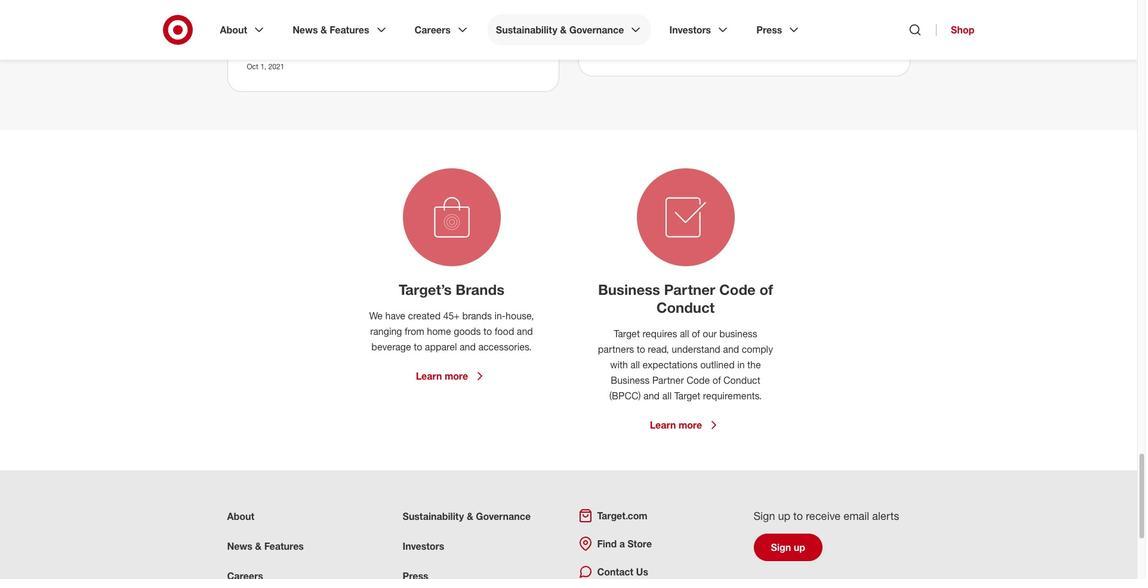 Task type: describe. For each thing, give the bounding box(es) containing it.
in
[[737, 359, 745, 370]]

press link
[[748, 14, 810, 45]]

investors for investors link associated with 'news & features' link to the top
[[669, 24, 711, 36]]

features for the bottommost 'news & features' link
[[264, 540, 304, 552]]

requirements.
[[703, 390, 762, 402]]

store
[[628, 538, 652, 550]]

target.com
[[597, 510, 648, 522]]

target.com link
[[578, 508, 648, 523]]

target requires all of our business partners to read, understand and comply with all expectations outlined in the business partner code of conduct (bpcc) and all target requirements.
[[598, 327, 773, 402]]

0 vertical spatial all
[[680, 327, 689, 339]]

learn for business
[[650, 419, 676, 431]]

business partner code of conduct
[[598, 280, 773, 316]]

investors for investors link related to the bottommost 'news & features' link
[[403, 540, 444, 552]]

we're pleased to paws and announce kindfull, target's new pet food owned brand
[[598, 6, 886, 34]]

(bpcc)
[[609, 390, 641, 402]]

find
[[597, 538, 617, 550]]

careers
[[415, 24, 451, 36]]

businesses
[[247, 21, 302, 34]]

governance for bottom "sustainability & governance" link
[[476, 510, 531, 522]]

apparel
[[425, 341, 457, 353]]

understand
[[672, 343, 720, 355]]

target's teaming up with diverse and women-owned businesses to reimagine beauty and personal care products link
[[247, 6, 502, 50]]

care
[[474, 21, 497, 34]]

we're
[[598, 6, 625, 19]]

owned
[[644, 21, 679, 34]]

and down house,
[[517, 325, 533, 337]]

brand
[[682, 21, 711, 34]]

oct
[[247, 62, 258, 71]]

owned
[[469, 6, 502, 19]]

more for brands
[[445, 370, 468, 382]]

conduct inside business partner code of conduct
[[656, 298, 715, 316]]

features for 'news & features' link to the top
[[330, 24, 369, 36]]

investors link for the bottommost 'news & features' link
[[403, 540, 444, 552]]

sign for sign up to receive email alerts
[[754, 509, 775, 522]]

beverage
[[371, 341, 411, 353]]

sign for sign up
[[771, 541, 791, 553]]

expectations
[[643, 359, 698, 370]]

learn more for partner
[[650, 419, 702, 431]]

business
[[719, 327, 757, 339]]

announce
[[732, 6, 781, 19]]

diverse
[[369, 6, 405, 19]]

ranging
[[370, 325, 402, 337]]

read,
[[648, 343, 669, 355]]

about link for 'news & features' link to the top
[[212, 14, 275, 45]]

with inside target requires all of our business partners to read, understand and comply with all expectations outlined in the business partner code of conduct (bpcc) and all target requirements.
[[610, 359, 628, 370]]

kindfull,
[[784, 6, 822, 19]]

the
[[747, 359, 761, 370]]

alerts
[[872, 509, 899, 522]]

press
[[756, 24, 782, 36]]

reimagine
[[317, 21, 368, 34]]

sign up
[[771, 541, 805, 553]]

find a store link
[[578, 536, 652, 551]]

contact
[[597, 566, 633, 578]]

1 vertical spatial target's
[[399, 280, 452, 298]]

about for 'news & features' link to the top
[[220, 24, 247, 36]]

1 vertical spatial news
[[227, 540, 252, 552]]

and right beauty
[[408, 21, 426, 34]]

in-
[[495, 310, 506, 322]]

and down goods
[[460, 341, 476, 353]]

us
[[636, 566, 648, 578]]

news & features for the bottommost 'news & features' link
[[227, 540, 304, 552]]

1 vertical spatial target
[[674, 390, 700, 402]]

target's
[[247, 6, 284, 19]]

and down business
[[723, 343, 739, 355]]

business inside target requires all of our business partners to read, understand and comply with all expectations outlined in the business partner code of conduct (bpcc) and all target requirements.
[[611, 374, 650, 386]]

email
[[844, 509, 869, 522]]

home
[[427, 325, 451, 337]]

to down from
[[414, 341, 422, 353]]

house,
[[506, 310, 534, 322]]

have
[[385, 310, 405, 322]]

food
[[495, 325, 514, 337]]

our
[[703, 327, 717, 339]]

new
[[865, 6, 886, 19]]

learn more for brands
[[416, 370, 468, 382]]

news & features for 'news & features' link to the top
[[293, 24, 369, 36]]

food
[[617, 21, 641, 34]]



Task type: vqa. For each thing, say whether or not it's contained in the screenshot.
requires
yes



Task type: locate. For each thing, give the bounding box(es) containing it.
target's teaming up with diverse and women-owned businesses to reimagine beauty and personal care products
[[247, 6, 502, 50]]

1 horizontal spatial target's
[[825, 6, 862, 19]]

investors
[[669, 24, 711, 36], [403, 540, 444, 552]]

sign up sign up
[[754, 509, 775, 522]]

1 vertical spatial investors link
[[403, 540, 444, 552]]

news & features
[[293, 24, 369, 36], [227, 540, 304, 552]]

0 vertical spatial target's
[[825, 6, 862, 19]]

1 vertical spatial sustainability & governance link
[[403, 510, 531, 522]]

up for sign up
[[794, 541, 805, 553]]

conduct down in
[[724, 374, 760, 386]]

0 vertical spatial about
[[220, 24, 247, 36]]

target's
[[825, 6, 862, 19], [399, 280, 452, 298]]

0 horizontal spatial learn more link
[[416, 369, 487, 383]]

0 horizontal spatial of
[[692, 327, 700, 339]]

to inside target's teaming up with diverse and women-owned businesses to reimagine beauty and personal care products
[[305, 21, 314, 34]]

0 vertical spatial partner
[[664, 280, 715, 298]]

2 vertical spatial up
[[794, 541, 805, 553]]

shop link
[[936, 24, 975, 36]]

0 horizontal spatial learn more
[[416, 370, 468, 382]]

target up the partners
[[614, 327, 640, 339]]

women-
[[429, 6, 469, 19]]

contact us
[[597, 566, 648, 578]]

2 horizontal spatial up
[[794, 541, 805, 553]]

business inside business partner code of conduct
[[598, 280, 660, 298]]

sign
[[754, 509, 775, 522], [771, 541, 791, 553]]

0 vertical spatial code
[[719, 280, 756, 298]]

brands
[[462, 310, 492, 322]]

target
[[614, 327, 640, 339], [674, 390, 700, 402]]

1 vertical spatial all
[[631, 359, 640, 370]]

learn more link for partner
[[650, 418, 721, 432]]

2 horizontal spatial of
[[760, 280, 773, 298]]

partner inside business partner code of conduct
[[664, 280, 715, 298]]

0 vertical spatial target
[[614, 327, 640, 339]]

more for partner
[[679, 419, 702, 431]]

to down teaming
[[305, 21, 314, 34]]

partner
[[664, 280, 715, 298], [652, 374, 684, 386]]

0 horizontal spatial up
[[330, 6, 343, 19]]

0 horizontal spatial features
[[264, 540, 304, 552]]

1 horizontal spatial news
[[293, 24, 318, 36]]

sign down the "sign up to receive email alerts"
[[771, 541, 791, 553]]

of
[[760, 280, 773, 298], [692, 327, 700, 339], [713, 374, 721, 386]]

all down expectations
[[662, 390, 672, 402]]

of inside business partner code of conduct
[[760, 280, 773, 298]]

we
[[369, 310, 383, 322]]

contact us link
[[578, 564, 648, 579]]

0 vertical spatial news & features
[[293, 24, 369, 36]]

0 horizontal spatial code
[[687, 374, 710, 386]]

0 vertical spatial learn more
[[416, 370, 468, 382]]

1 horizontal spatial code
[[719, 280, 756, 298]]

partner inside target requires all of our business partners to read, understand and comply with all expectations outlined in the business partner code of conduct (bpcc) and all target requirements.
[[652, 374, 684, 386]]

1 vertical spatial news & features
[[227, 540, 304, 552]]

1 horizontal spatial investors link
[[661, 14, 739, 45]]

0 horizontal spatial all
[[631, 359, 640, 370]]

1 vertical spatial sign
[[771, 541, 791, 553]]

all
[[680, 327, 689, 339], [631, 359, 640, 370], [662, 390, 672, 402]]

0 horizontal spatial news
[[227, 540, 252, 552]]

up up sign up
[[778, 509, 790, 522]]

learn more link for brands
[[416, 369, 487, 383]]

outlined
[[700, 359, 735, 370]]

we have created 45+ brands in-house, ranging from home goods to food and beverage to apparel and accessories.
[[369, 310, 534, 353]]

1 horizontal spatial learn more
[[650, 419, 702, 431]]

brands
[[456, 280, 504, 298]]

sign up to receive email alerts
[[754, 509, 899, 522]]

2 horizontal spatial all
[[680, 327, 689, 339]]

0 vertical spatial sustainability & governance
[[496, 24, 624, 36]]

learn more link down requirements.
[[650, 418, 721, 432]]

oct 1, 2021
[[247, 62, 284, 71]]

1 horizontal spatial conduct
[[724, 374, 760, 386]]

a
[[619, 538, 625, 550]]

1 vertical spatial conduct
[[724, 374, 760, 386]]

sign up link
[[754, 533, 823, 561]]

requires
[[643, 327, 677, 339]]

0 vertical spatial news
[[293, 24, 318, 36]]

governance for the topmost "sustainability & governance" link
[[569, 24, 624, 36]]

0 vertical spatial governance
[[569, 24, 624, 36]]

about link for the bottommost 'news & features' link
[[227, 510, 254, 522]]

with down the partners
[[610, 359, 628, 370]]

1 vertical spatial governance
[[476, 510, 531, 522]]

learn more
[[416, 370, 468, 382], [650, 419, 702, 431]]

paws
[[682, 6, 708, 19]]

0 vertical spatial learn
[[416, 370, 442, 382]]

45+
[[443, 310, 460, 322]]

code inside target requires all of our business partners to read, understand and comply with all expectations outlined in the business partner code of conduct (bpcc) and all target requirements.
[[687, 374, 710, 386]]

up inside "sign up" link
[[794, 541, 805, 553]]

target's left new
[[825, 6, 862, 19]]

0 vertical spatial more
[[445, 370, 468, 382]]

0 horizontal spatial more
[[445, 370, 468, 382]]

0 horizontal spatial governance
[[476, 510, 531, 522]]

business up (bpcc)
[[611, 374, 650, 386]]

partner down expectations
[[652, 374, 684, 386]]

and
[[408, 6, 426, 19], [711, 6, 729, 19], [408, 21, 426, 34], [517, 325, 533, 337], [460, 341, 476, 353], [723, 343, 739, 355], [644, 390, 660, 402]]

1 vertical spatial of
[[692, 327, 700, 339]]

partners
[[598, 343, 634, 355]]

0 vertical spatial of
[[760, 280, 773, 298]]

comply
[[742, 343, 773, 355]]

sustainability
[[496, 24, 557, 36], [403, 510, 464, 522]]

1 vertical spatial learn
[[650, 419, 676, 431]]

1 horizontal spatial learn
[[650, 419, 676, 431]]

to left read,
[[637, 343, 645, 355]]

with up reimagine
[[346, 6, 366, 19]]

to
[[670, 6, 679, 19], [305, 21, 314, 34], [484, 325, 492, 337], [414, 341, 422, 353], [637, 343, 645, 355], [793, 509, 803, 522]]

careers link
[[406, 14, 478, 45]]

0 vertical spatial about link
[[212, 14, 275, 45]]

and up careers
[[408, 6, 426, 19]]

of for code
[[760, 280, 773, 298]]

0 horizontal spatial learn
[[416, 370, 442, 382]]

personal
[[429, 21, 471, 34]]

code down outlined
[[687, 374, 710, 386]]

2 vertical spatial all
[[662, 390, 672, 402]]

sustainability & governance link
[[488, 14, 652, 45], [403, 510, 531, 522]]

1 horizontal spatial learn more link
[[650, 418, 721, 432]]

1 vertical spatial with
[[610, 359, 628, 370]]

1 vertical spatial learn more
[[650, 419, 702, 431]]

to left food
[[484, 325, 492, 337]]

all down the partners
[[631, 359, 640, 370]]

features
[[330, 24, 369, 36], [264, 540, 304, 552]]

beauty
[[371, 21, 405, 34]]

news
[[293, 24, 318, 36], [227, 540, 252, 552]]

products
[[247, 37, 290, 50]]

0 horizontal spatial sustainability
[[403, 510, 464, 522]]

learn more link down apparel
[[416, 369, 487, 383]]

0 horizontal spatial target
[[614, 327, 640, 339]]

0 vertical spatial investors link
[[661, 14, 739, 45]]

receive
[[806, 509, 841, 522]]

1 vertical spatial up
[[778, 509, 790, 522]]

1 vertical spatial sustainability & governance
[[403, 510, 531, 522]]

code inside business partner code of conduct
[[719, 280, 756, 298]]

0 vertical spatial sustainability
[[496, 24, 557, 36]]

pet
[[598, 21, 614, 34]]

investors link
[[661, 14, 739, 45], [403, 540, 444, 552]]

1 vertical spatial features
[[264, 540, 304, 552]]

& inside 'news & features' link
[[321, 24, 327, 36]]

0 vertical spatial learn more link
[[416, 369, 487, 383]]

from
[[405, 325, 424, 337]]

1 horizontal spatial investors
[[669, 24, 711, 36]]

0 vertical spatial sign
[[754, 509, 775, 522]]

and right the paws
[[711, 6, 729, 19]]

0 horizontal spatial investors link
[[403, 540, 444, 552]]

of for all
[[692, 327, 700, 339]]

code up business
[[719, 280, 756, 298]]

governance
[[569, 24, 624, 36], [476, 510, 531, 522]]

1 vertical spatial about
[[227, 510, 254, 522]]

we're pleased to paws and announce kindfull, target's new pet food owned brand link
[[598, 6, 886, 34]]

1,
[[260, 62, 266, 71]]

0 horizontal spatial with
[[346, 6, 366, 19]]

0 vertical spatial up
[[330, 6, 343, 19]]

all up understand
[[680, 327, 689, 339]]

2021
[[268, 62, 284, 71]]

to inside we're pleased to paws and announce kindfull, target's new pet food owned brand
[[670, 6, 679, 19]]

up down the "sign up to receive email alerts"
[[794, 541, 805, 553]]

0 vertical spatial features
[[330, 24, 369, 36]]

0 horizontal spatial target's
[[399, 280, 452, 298]]

0 vertical spatial investors
[[669, 24, 711, 36]]

business up the requires
[[598, 280, 660, 298]]

1 horizontal spatial more
[[679, 419, 702, 431]]

teaming
[[287, 6, 327, 19]]

2 vertical spatial of
[[713, 374, 721, 386]]

news & features link
[[284, 14, 397, 45], [227, 540, 304, 552]]

&
[[321, 24, 327, 36], [560, 24, 567, 36], [467, 510, 473, 522], [255, 540, 262, 552]]

0 horizontal spatial investors
[[403, 540, 444, 552]]

target down expectations
[[674, 390, 700, 402]]

conduct
[[656, 298, 715, 316], [724, 374, 760, 386]]

up
[[330, 6, 343, 19], [778, 509, 790, 522], [794, 541, 805, 553]]

1 vertical spatial more
[[679, 419, 702, 431]]

1 vertical spatial news & features link
[[227, 540, 304, 552]]

shop
[[951, 24, 975, 36]]

with
[[346, 6, 366, 19], [610, 359, 628, 370]]

1 vertical spatial investors
[[403, 540, 444, 552]]

find a store
[[597, 538, 652, 550]]

1 horizontal spatial governance
[[569, 24, 624, 36]]

1 vertical spatial code
[[687, 374, 710, 386]]

investors link for 'news & features' link to the top
[[661, 14, 739, 45]]

code
[[719, 280, 756, 298], [687, 374, 710, 386]]

target's inside we're pleased to paws and announce kindfull, target's new pet food owned brand
[[825, 6, 862, 19]]

up for sign up to receive email alerts
[[778, 509, 790, 522]]

learn more link
[[416, 369, 487, 383], [650, 418, 721, 432]]

1 horizontal spatial with
[[610, 359, 628, 370]]

business
[[598, 280, 660, 298], [611, 374, 650, 386]]

1 horizontal spatial up
[[778, 509, 790, 522]]

1 horizontal spatial target
[[674, 390, 700, 402]]

1 horizontal spatial of
[[713, 374, 721, 386]]

1 horizontal spatial sustainability
[[496, 24, 557, 36]]

about for the bottommost 'news & features' link
[[227, 510, 254, 522]]

1 horizontal spatial all
[[662, 390, 672, 402]]

to inside target requires all of our business partners to read, understand and comply with all expectations outlined in the business partner code of conduct (bpcc) and all target requirements.
[[637, 343, 645, 355]]

pleased
[[628, 6, 667, 19]]

target's brands
[[399, 280, 504, 298]]

and right (bpcc)
[[644, 390, 660, 402]]

with inside target's teaming up with diverse and women-owned businesses to reimagine beauty and personal care products
[[346, 6, 366, 19]]

goods
[[454, 325, 481, 337]]

partner up our
[[664, 280, 715, 298]]

target's up the created
[[399, 280, 452, 298]]

up up reimagine
[[330, 6, 343, 19]]

more
[[445, 370, 468, 382], [679, 419, 702, 431]]

created
[[408, 310, 441, 322]]

0 horizontal spatial conduct
[[656, 298, 715, 316]]

up inside target's teaming up with diverse and women-owned businesses to reimagine beauty and personal care products
[[330, 6, 343, 19]]

conduct up our
[[656, 298, 715, 316]]

to up owned
[[670, 6, 679, 19]]

1 vertical spatial learn more link
[[650, 418, 721, 432]]

1 vertical spatial business
[[611, 374, 650, 386]]

accessories.
[[478, 341, 532, 353]]

and inside we're pleased to paws and announce kindfull, target's new pet food owned brand
[[711, 6, 729, 19]]

1 vertical spatial sustainability
[[403, 510, 464, 522]]

conduct inside target requires all of our business partners to read, understand and comply with all expectations outlined in the business partner code of conduct (bpcc) and all target requirements.
[[724, 374, 760, 386]]

0 vertical spatial business
[[598, 280, 660, 298]]

0 vertical spatial sustainability & governance link
[[488, 14, 652, 45]]

to left receive
[[793, 509, 803, 522]]

learn for target's
[[416, 370, 442, 382]]

1 horizontal spatial features
[[330, 24, 369, 36]]

1 vertical spatial about link
[[227, 510, 254, 522]]

0 vertical spatial with
[[346, 6, 366, 19]]

1 vertical spatial partner
[[652, 374, 684, 386]]

0 vertical spatial conduct
[[656, 298, 715, 316]]

learn
[[416, 370, 442, 382], [650, 419, 676, 431]]

0 vertical spatial news & features link
[[284, 14, 397, 45]]



